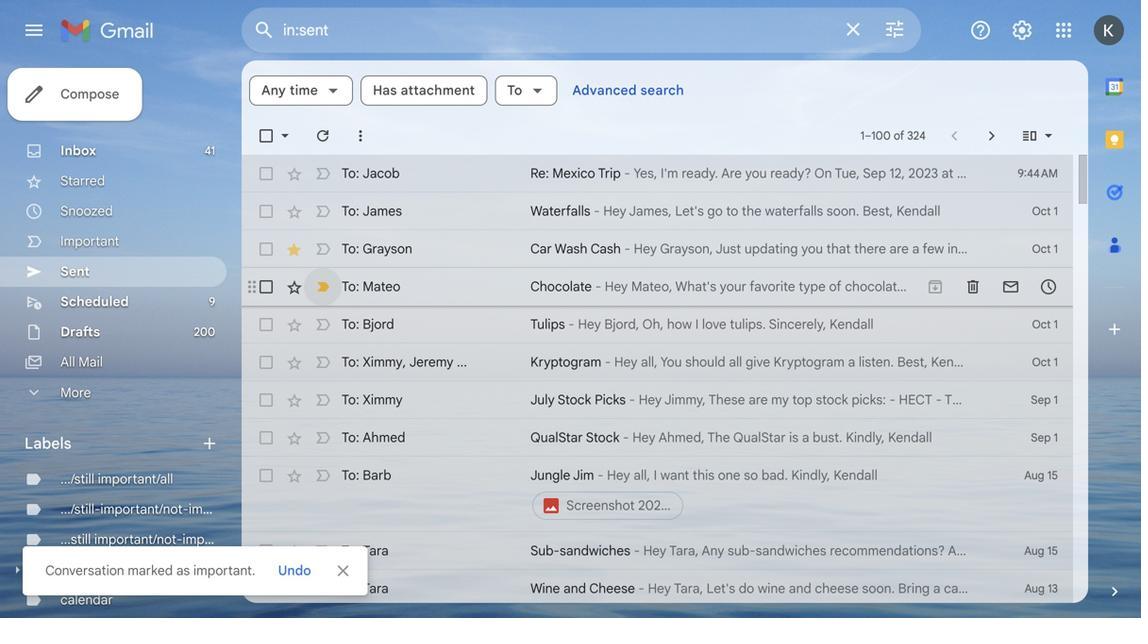 Task type: describe. For each thing, give the bounding box(es) containing it.
2 wash from the left
[[1107, 241, 1140, 257]]

settings image
[[1011, 19, 1034, 42]]

- right cash
[[625, 241, 631, 257]]

sep 1 for july stock picks - hey jimmy, these are my top stock picks: - hect - tech - jock sincerely, kendall
[[1031, 393, 1059, 407]]

there
[[855, 241, 887, 257]]

1 vertical spatial kindly,
[[792, 467, 831, 484]]

all mail link
[[60, 354, 103, 371]]

cake,
[[944, 581, 976, 597]]

grayson
[[363, 241, 413, 257]]

to
[[507, 82, 523, 99]]

cheese
[[815, 581, 859, 597]]

undo
[[278, 563, 311, 579]]

stock for july
[[558, 392, 592, 408]]

- left tech on the bottom of page
[[936, 392, 942, 408]]

cell inside row
[[531, 466, 979, 523]]

important/not- for .../still-
[[101, 501, 189, 518]]

6 to: from the top
[[342, 354, 360, 371]]

one
[[718, 467, 741, 484]]

scheduled
[[60, 294, 129, 310]]

the
[[708, 430, 731, 446]]

8 row from the top
[[242, 419, 1074, 457]]

Search mail text field
[[283, 21, 831, 40]]

toolbar inside row
[[917, 278, 1068, 297]]

bust.
[[813, 430, 843, 446]]

15 for to: barb
[[1048, 469, 1059, 483]]

to: for sub-
[[342, 543, 360, 560]]

mail
[[79, 354, 103, 371]]

july
[[531, 392, 555, 408]]

bjord,
[[605, 316, 640, 333]]

0 horizontal spatial i
[[654, 467, 657, 484]]

calendar
[[60, 592, 113, 609]]

2 vertical spatial best,
[[898, 354, 928, 371]]

.../still-important/not-important link
[[60, 501, 247, 518]]

0 vertical spatial all,
[[641, 354, 658, 371]]

oct for best,
[[1033, 356, 1051, 370]]

.../still-
[[60, 501, 101, 518]]

chocolate?
[[845, 279, 912, 295]]

advanced search options image
[[876, 10, 914, 48]]

chocolate
[[531, 279, 592, 295]]

labels
[[25, 434, 71, 453]]

to: barb
[[342, 467, 392, 484]]

how
[[667, 316, 692, 333]]

0 vertical spatial tara,
[[670, 543, 699, 560]]

should
[[686, 354, 726, 371]]

advanced search button
[[565, 74, 692, 108]]

starred
[[60, 173, 105, 189]]

refresh image
[[314, 127, 332, 145]]

important for ...still important/not-important
[[183, 532, 241, 548]]

picks:
[[852, 392, 887, 408]]

1 sandwiches from the left
[[560, 543, 631, 560]]

,
[[403, 354, 406, 371]]

calendar link
[[60, 592, 113, 609]]

1 for qualstar stock - hey ahmed, the qualstar is a bust. kindly, kendall
[[1054, 431, 1059, 445]]

- right trip
[[625, 165, 631, 182]]

recommendations?
[[830, 543, 945, 560]]

3 oct from the top
[[1033, 318, 1051, 332]]

oct 1 for are
[[1033, 242, 1059, 256]]

.../still important/all link
[[60, 471, 173, 488]]

more
[[60, 385, 91, 401]]

4 row from the top
[[242, 268, 1074, 306]]

to: for july
[[342, 392, 360, 408]]

give
[[746, 354, 771, 371]]

starred link
[[60, 173, 105, 189]]

you
[[661, 354, 682, 371]]

clear search image
[[835, 10, 873, 48]]

all inside the labels navigation
[[60, 354, 75, 371]]

aug 13
[[1025, 582, 1059, 596]]

hey left jimmy,
[[639, 392, 662, 408]]

hey down want
[[644, 543, 667, 560]]

1 row from the top
[[242, 155, 1074, 193]]

5 row from the top
[[242, 306, 1074, 344]]

1 vertical spatial tara,
[[674, 581, 704, 597]]

sep for hey ahmed, the qualstar is a bust. kindly, kendall
[[1031, 431, 1051, 445]]

to button
[[495, 76, 558, 106]]

15 for to: tara
[[1048, 544, 1059, 559]]

bjord
[[363, 316, 394, 333]]

9 row from the top
[[242, 457, 1074, 533]]

labels navigation
[[0, 60, 247, 619]]

love
[[702, 316, 727, 333]]

barb
[[363, 467, 392, 484]]

hey left bjord,
[[578, 316, 601, 333]]

0 horizontal spatial the
[[742, 203, 762, 220]]

jock
[[991, 392, 1025, 408]]

- right tulips on the left bottom
[[569, 316, 575, 333]]

sep for hey jimmy, these are my top stock picks: - hect - tech - jock sincerely, kendall
[[1031, 393, 1051, 407]]

- inside cell
[[598, 467, 604, 484]]

2 qualstar from the left
[[734, 430, 786, 446]]

1 for waterfalls - hey james, let's go to the waterfalls soon. best, kendall
[[1054, 204, 1059, 219]]

- right chocolate
[[596, 279, 602, 295]]

1 vertical spatial are
[[749, 392, 768, 408]]

car wash cash - hey grayson, just updating you that there are a few investors interested in car wash 
[[531, 241, 1142, 257]]

- down picks
[[623, 430, 629, 446]]

james,
[[629, 203, 672, 220]]

just
[[716, 241, 742, 257]]

9
[[209, 295, 215, 309]]

to: for qualstar
[[342, 430, 360, 446]]

older image
[[983, 127, 1002, 145]]

to: mateo
[[342, 279, 401, 295]]

3 oct 1 from the top
[[1033, 318, 1059, 332]]

best, for chocolate?
[[915, 279, 946, 295]]

0 horizontal spatial let's
[[675, 203, 704, 220]]

waterfalls
[[765, 203, 824, 220]]

aug for hey tara, let's do wine and cheese soon. bring a cake, kendall
[[1025, 582, 1045, 596]]

0 vertical spatial kindly,
[[846, 430, 885, 446]]

july stock picks - hey jimmy, these are my top stock picks: - hect - tech - jock sincerely, kendall
[[531, 392, 1133, 408]]

advanced search
[[573, 82, 685, 99]]

to: tara for sub-
[[342, 543, 389, 560]]

alert containing conversation marked as important.
[[23, 43, 1111, 596]]

is
[[790, 430, 799, 446]]

sent link
[[60, 263, 90, 280]]

your
[[720, 279, 747, 295]]

...still important/not-important
[[60, 532, 241, 548]]

snoozed link
[[60, 203, 113, 220]]

hey right cheese on the bottom
[[648, 581, 671, 597]]

picks
[[595, 392, 626, 408]]

jimmy,
[[665, 392, 706, 408]]

of
[[829, 279, 842, 295]]

listen.
[[859, 354, 894, 371]]

type
[[799, 279, 826, 295]]

a left listen.
[[848, 354, 856, 371]]

chocolate - hey mateo, what's your favorite type of chocolate? best, kendall
[[531, 279, 993, 295]]

to: tara for wine
[[342, 581, 389, 597]]

to: for car
[[342, 241, 360, 257]]

this
[[693, 467, 715, 484]]

in
[[1069, 241, 1080, 257]]

you
[[802, 241, 824, 257]]

support image
[[970, 19, 992, 42]]

snoozed
[[60, 203, 113, 220]]

6 row from the top
[[242, 344, 1074, 382]]

a left few
[[913, 241, 920, 257]]

0 horizontal spatial soon.
[[827, 203, 860, 220]]

inbox link
[[60, 143, 96, 159]]

what's
[[676, 279, 717, 295]]

oct for kendall
[[1033, 204, 1051, 219]]

.../still
[[60, 471, 94, 488]]

as
[[176, 563, 190, 579]]

hey left ahmed,
[[633, 430, 656, 446]]

important for .../still-important/not-important
[[189, 501, 247, 518]]

tulips.
[[730, 316, 766, 333]]

interested
[[1005, 241, 1066, 257]]

ximmy for to: ximmy , jeremy ...
[[363, 354, 403, 371]]

compose
[[60, 86, 119, 102]]

kryptogram - hey all, you should all give kryptogram a listen. best, kendall
[[531, 354, 976, 371]]

1 car from the left
[[531, 241, 552, 257]]

to: ahmed
[[342, 430, 406, 446]]

updating
[[745, 241, 798, 257]]

favorite
[[750, 279, 796, 295]]

- up picks
[[605, 354, 611, 371]]

aug 15 for barb
[[1025, 469, 1059, 483]]

james
[[363, 203, 402, 220]]

wine and cheese - hey tara, let's do wine and cheese soon. bring a cake, kendall
[[531, 581, 1024, 597]]

stock for qualstar
[[586, 430, 620, 446]]

conversation marked as important.
[[45, 563, 256, 579]]

- right picks
[[630, 392, 636, 408]]



Task type: vqa. For each thing, say whether or not it's contained in the screenshot.
second the now from the right
no



Task type: locate. For each thing, give the bounding box(es) containing it.
are right there
[[890, 241, 909, 257]]

oct
[[1033, 204, 1051, 219], [1033, 242, 1051, 256], [1033, 318, 1051, 332], [1033, 356, 1051, 370]]

2 aug 15 from the top
[[1025, 544, 1059, 559]]

1 vertical spatial best,
[[915, 279, 946, 295]]

0 horizontal spatial kryptogram
[[531, 354, 602, 371]]

wash
[[555, 241, 588, 257], [1107, 241, 1140, 257]]

0 vertical spatial aug 15
[[1025, 469, 1059, 483]]

1 kryptogram from the left
[[531, 354, 602, 371]]

5 1 from the top
[[1054, 393, 1059, 407]]

0 vertical spatial all
[[60, 354, 75, 371]]

0 vertical spatial the
[[742, 203, 762, 220]]

let's left go
[[675, 203, 704, 220]]

2 kryptogram from the left
[[774, 354, 845, 371]]

any left time at the left top of the page
[[262, 82, 286, 99]]

None checkbox
[[257, 127, 276, 145], [257, 278, 276, 297], [257, 353, 276, 372], [257, 466, 276, 485], [257, 580, 276, 599], [257, 127, 276, 145], [257, 278, 276, 297], [257, 353, 276, 372], [257, 466, 276, 485], [257, 580, 276, 599]]

big youtube link
[[60, 562, 132, 578]]

2 car from the left
[[1083, 241, 1104, 257]]

cash
[[591, 241, 621, 257]]

row up what's on the right top
[[242, 230, 1142, 268]]

to: ximmy
[[342, 392, 403, 408]]

tara down barb
[[363, 543, 389, 560]]

cell
[[531, 466, 979, 523]]

to: james
[[342, 203, 402, 220]]

row up "james,"
[[242, 155, 1074, 193]]

2 sep 1 from the top
[[1031, 431, 1059, 445]]

1 horizontal spatial the
[[967, 543, 986, 560]]

0 horizontal spatial all
[[60, 354, 75, 371]]

sincerely, down 'type'
[[769, 316, 827, 333]]

to: for re:
[[342, 165, 360, 182]]

0 vertical spatial any
[[262, 82, 286, 99]]

- left jock
[[982, 392, 988, 408]]

.../still-important/not-important
[[60, 501, 247, 518]]

marked
[[128, 563, 173, 579]]

2 aug from the top
[[1025, 544, 1045, 559]]

3 1 from the top
[[1054, 318, 1059, 332]]

1 vertical spatial sep
[[1031, 431, 1051, 445]]

5 to: from the top
[[342, 316, 360, 333]]

the right to
[[742, 203, 762, 220]]

sep 1 for qualstar stock - hey ahmed, the qualstar is a bust. kindly, kendall
[[1031, 431, 1059, 445]]

1 vertical spatial to: tara
[[342, 581, 389, 597]]

kryptogram down tulips on the left bottom
[[531, 354, 602, 371]]

1 horizontal spatial soon.
[[863, 581, 895, 597]]

and right "wine"
[[789, 581, 812, 597]]

1 tara from the top
[[363, 543, 389, 560]]

- up cheese on the bottom
[[634, 543, 640, 560]]

0 vertical spatial sincerely,
[[769, 316, 827, 333]]

main content containing any time
[[242, 60, 1142, 619]]

aug left 13
[[1025, 582, 1045, 596]]

all,
[[641, 354, 658, 371], [634, 467, 651, 484]]

grayson,
[[660, 241, 713, 257]]

0 vertical spatial sep 1
[[1031, 393, 1059, 407]]

wine
[[758, 581, 786, 597]]

main menu image
[[23, 19, 45, 42]]

best, right listen.
[[898, 354, 928, 371]]

1 horizontal spatial are
[[890, 241, 909, 257]]

0 vertical spatial ximmy
[[363, 354, 403, 371]]

10 to: from the top
[[342, 543, 360, 560]]

11 row from the top
[[242, 570, 1074, 608]]

8 to: from the top
[[342, 430, 360, 446]]

1 horizontal spatial all
[[948, 543, 963, 560]]

0 vertical spatial i
[[696, 316, 699, 333]]

tara for sub-sandwiches - hey tara, any sub-sandwiches recommendations? all the best, kendall
[[363, 543, 389, 560]]

4 oct 1 from the top
[[1033, 356, 1059, 370]]

1 to: from the top
[[342, 165, 360, 182]]

row down oh,
[[242, 344, 1074, 382]]

search
[[641, 82, 685, 99]]

0 horizontal spatial wash
[[555, 241, 588, 257]]

sandwiches up cheese on the bottom
[[560, 543, 631, 560]]

1 ximmy from the top
[[363, 354, 403, 371]]

1 aug 15 from the top
[[1025, 469, 1059, 483]]

1 vertical spatial aug
[[1025, 544, 1045, 559]]

labels heading
[[25, 434, 200, 453]]

kindly, right bust.
[[846, 430, 885, 446]]

1 aug from the top
[[1025, 469, 1045, 483]]

aug
[[1025, 469, 1045, 483], [1025, 544, 1045, 559], [1025, 582, 1045, 596]]

do
[[739, 581, 755, 597]]

all mail
[[60, 354, 103, 371]]

wine
[[531, 581, 560, 597]]

all
[[729, 354, 743, 371]]

hey down "james,"
[[634, 241, 657, 257]]

2 and from the left
[[789, 581, 812, 597]]

4 oct from the top
[[1033, 356, 1051, 370]]

11 to: from the top
[[342, 581, 360, 597]]

aug 15 for tara
[[1025, 544, 1059, 559]]

sincerely,
[[769, 316, 827, 333], [1028, 392, 1086, 408]]

0 horizontal spatial sincerely,
[[769, 316, 827, 333]]

mateo,
[[632, 279, 673, 295]]

1 horizontal spatial let's
[[707, 581, 736, 597]]

tara for wine and cheese - hey tara, let's do wine and cheese soon. bring a cake, kendall
[[363, 581, 389, 597]]

sub-
[[531, 543, 560, 560]]

1 vertical spatial important
[[183, 532, 241, 548]]

to: tara
[[342, 543, 389, 560], [342, 581, 389, 597]]

any time
[[262, 82, 318, 99]]

a right "is"
[[802, 430, 810, 446]]

cell containing jungle jim
[[531, 466, 979, 523]]

qualstar stock - hey ahmed, the qualstar is a bust. kindly, kendall
[[531, 430, 933, 446]]

best, for soon.
[[863, 203, 894, 220]]

ximmy up ahmed
[[363, 392, 403, 408]]

stock
[[816, 392, 849, 408]]

1 horizontal spatial kryptogram
[[774, 354, 845, 371]]

has attachment
[[373, 82, 475, 99]]

0 vertical spatial best,
[[863, 203, 894, 220]]

jungle
[[531, 467, 571, 484]]

1 sep 1 from the top
[[1031, 393, 1059, 407]]

6 1 from the top
[[1054, 431, 1059, 445]]

important
[[189, 501, 247, 518], [183, 532, 241, 548]]

a right the bring
[[934, 581, 941, 597]]

1 to: tara from the top
[[342, 543, 389, 560]]

0 vertical spatial important/not-
[[101, 501, 189, 518]]

big
[[60, 562, 79, 578]]

0 horizontal spatial kindly,
[[792, 467, 831, 484]]

1 for car wash cash - hey grayson, just updating you that there are a few investors interested in car wash 
[[1054, 242, 1059, 256]]

tulips
[[531, 316, 565, 333]]

aug down jock
[[1025, 469, 1045, 483]]

- right 'waterfalls'
[[594, 203, 600, 220]]

and right the wine
[[564, 581, 587, 597]]

aug for hey tara, any sub-sandwiches recommendations? all the best, kendall
[[1025, 544, 1045, 559]]

4 1 from the top
[[1054, 356, 1059, 370]]

0 vertical spatial sep
[[1031, 393, 1051, 407]]

0 vertical spatial let's
[[675, 203, 704, 220]]

inbox
[[60, 143, 96, 159]]

0 vertical spatial are
[[890, 241, 909, 257]]

oct 1 for kendall
[[1033, 204, 1059, 219]]

the
[[742, 203, 762, 220], [967, 543, 986, 560]]

attachment
[[401, 82, 475, 99]]

any left sub-
[[702, 543, 725, 560]]

the left best,
[[967, 543, 986, 560]]

1 horizontal spatial qualstar
[[734, 430, 786, 446]]

all, left you
[[641, 354, 658, 371]]

3 to: from the top
[[342, 241, 360, 257]]

0 horizontal spatial any
[[262, 82, 286, 99]]

0 horizontal spatial qualstar
[[531, 430, 583, 446]]

best,
[[990, 543, 1020, 560]]

1 vertical spatial aug 15
[[1025, 544, 1059, 559]]

car down 'waterfalls'
[[531, 241, 552, 257]]

ahmed,
[[659, 430, 705, 446]]

go
[[708, 203, 723, 220]]

has attachment button
[[361, 76, 488, 106]]

- right cheese on the bottom
[[639, 581, 645, 597]]

mexico
[[553, 165, 596, 182]]

stock right july
[[558, 392, 592, 408]]

hey right jim
[[607, 467, 630, 484]]

to: for waterfalls
[[342, 203, 360, 220]]

these
[[709, 392, 746, 408]]

youtube
[[82, 562, 132, 578]]

hey left "james,"
[[604, 203, 627, 220]]

to: for tulips
[[342, 316, 360, 333]]

0 horizontal spatial are
[[749, 392, 768, 408]]

tara, left sub-
[[670, 543, 699, 560]]

1 horizontal spatial kindly,
[[846, 430, 885, 446]]

main content
[[242, 60, 1142, 619]]

any time button
[[249, 76, 353, 106]]

0 horizontal spatial car
[[531, 241, 552, 257]]

tara, left the do
[[674, 581, 704, 597]]

all, inside cell
[[634, 467, 651, 484]]

2 15 from the top
[[1048, 544, 1059, 559]]

1 and from the left
[[564, 581, 587, 597]]

wash right the in
[[1107, 241, 1140, 257]]

any inside "popup button"
[[262, 82, 286, 99]]

1 vertical spatial tara
[[363, 581, 389, 597]]

search mail image
[[247, 13, 281, 47]]

1 vertical spatial 15
[[1048, 544, 1059, 559]]

alert
[[23, 43, 1111, 596]]

cheese
[[590, 581, 635, 597]]

kendall
[[897, 203, 941, 220], [949, 279, 993, 295], [830, 316, 874, 333], [932, 354, 976, 371], [1089, 392, 1133, 408], [889, 430, 933, 446], [834, 467, 878, 484], [1023, 543, 1067, 560], [980, 581, 1024, 597]]

3 row from the top
[[242, 230, 1142, 268]]

car right the in
[[1083, 241, 1104, 257]]

aug 15 down jock
[[1025, 469, 1059, 483]]

0 vertical spatial soon.
[[827, 203, 860, 220]]

2 1 from the top
[[1054, 242, 1059, 256]]

to: for wine
[[342, 581, 360, 597]]

gmail image
[[60, 11, 163, 49]]

toggle split pane mode image
[[1021, 127, 1040, 145]]

trip
[[598, 165, 621, 182]]

0 vertical spatial important
[[189, 501, 247, 518]]

1 for july stock picks - hey jimmy, these are my top stock picks: - hect - tech - jock sincerely, kendall
[[1054, 393, 1059, 407]]

tara right undo link
[[363, 581, 389, 597]]

row up grayson,
[[242, 193, 1074, 230]]

soon. up 'that'
[[827, 203, 860, 220]]

1 vertical spatial let's
[[707, 581, 736, 597]]

are left my
[[749, 392, 768, 408]]

hey down bjord,
[[615, 354, 638, 371]]

kryptogram
[[531, 354, 602, 371], [774, 354, 845, 371]]

row down mateo,
[[242, 306, 1074, 344]]

None checkbox
[[257, 164, 276, 183], [257, 202, 276, 221], [257, 240, 276, 259], [257, 315, 276, 334], [257, 391, 276, 410], [257, 429, 276, 448], [257, 542, 276, 561], [257, 164, 276, 183], [257, 202, 276, 221], [257, 240, 276, 259], [257, 315, 276, 334], [257, 391, 276, 410], [257, 429, 276, 448], [257, 542, 276, 561]]

jacob
[[363, 165, 400, 182]]

i left love at the right of page
[[696, 316, 699, 333]]

oct for are
[[1033, 242, 1051, 256]]

drafts link
[[60, 324, 100, 340]]

kindly, right bad.
[[792, 467, 831, 484]]

0 vertical spatial stock
[[558, 392, 592, 408]]

qualstar left "is"
[[734, 430, 786, 446]]

1 horizontal spatial car
[[1083, 241, 1104, 257]]

sep 1
[[1031, 393, 1059, 407], [1031, 431, 1059, 445]]

more button
[[0, 378, 227, 408]]

all up cake,
[[948, 543, 963, 560]]

wash left cash
[[555, 241, 588, 257]]

1 horizontal spatial wash
[[1107, 241, 1140, 257]]

1 vertical spatial sep 1
[[1031, 431, 1059, 445]]

conversation
[[45, 563, 124, 579]]

tab list
[[1089, 60, 1142, 551]]

None search field
[[242, 8, 922, 53]]

10 row from the top
[[242, 533, 1074, 570]]

1 vertical spatial soon.
[[863, 581, 895, 597]]

ahmed
[[363, 430, 406, 446]]

all inside row
[[948, 543, 963, 560]]

best, up there
[[863, 203, 894, 220]]

1 vertical spatial any
[[702, 543, 725, 560]]

all left mail
[[60, 354, 75, 371]]

1 vertical spatial all,
[[634, 467, 651, 484]]

sandwiches up 'wine and cheese - hey tara, let's do wine and cheese soon. bring a cake, kendall'
[[756, 543, 827, 560]]

important link
[[60, 233, 119, 250]]

important/not- up ...still important/not-important link at left bottom
[[101, 501, 189, 518]]

0 vertical spatial 15
[[1048, 469, 1059, 483]]

- right jim
[[598, 467, 604, 484]]

undo link
[[271, 554, 319, 588]]

2 oct from the top
[[1033, 242, 1051, 256]]

0 vertical spatial to: tara
[[342, 543, 389, 560]]

1 1 from the top
[[1054, 204, 1059, 219]]

bring
[[899, 581, 930, 597]]

important/not- for ...still
[[94, 532, 183, 548]]

7 row from the top
[[242, 382, 1133, 419]]

1 vertical spatial all
[[948, 543, 963, 560]]

1 oct from the top
[[1033, 204, 1051, 219]]

.../still important/all
[[60, 471, 173, 488]]

1 horizontal spatial i
[[696, 316, 699, 333]]

1 wash from the left
[[555, 241, 588, 257]]

1 oct 1 from the top
[[1033, 204, 1059, 219]]

best, down few
[[915, 279, 946, 295]]

more image
[[351, 127, 370, 145]]

1 horizontal spatial and
[[789, 581, 812, 597]]

7 to: from the top
[[342, 392, 360, 408]]

2 row from the top
[[242, 193, 1074, 230]]

aug 15 right best,
[[1025, 544, 1059, 559]]

1 vertical spatial i
[[654, 467, 657, 484]]

1
[[1054, 204, 1059, 219], [1054, 242, 1059, 256], [1054, 318, 1059, 332], [1054, 356, 1059, 370], [1054, 393, 1059, 407], [1054, 431, 1059, 445]]

1 15 from the top
[[1048, 469, 1059, 483]]

0 vertical spatial tara
[[363, 543, 389, 560]]

important/not- up marked
[[94, 532, 183, 548]]

bad.
[[762, 467, 788, 484]]

0 vertical spatial aug
[[1025, 469, 1045, 483]]

oct 1 for best,
[[1033, 356, 1059, 370]]

soon. left the bring
[[863, 581, 895, 597]]

1 vertical spatial ximmy
[[363, 392, 403, 408]]

row up ahmed,
[[242, 382, 1133, 419]]

1 horizontal spatial any
[[702, 543, 725, 560]]

2 sandwiches from the left
[[756, 543, 827, 560]]

waterfalls - hey james, let's go to the waterfalls soon. best, kendall
[[531, 203, 941, 220]]

15
[[1048, 469, 1059, 483], [1048, 544, 1059, 559]]

ximmy down bjord
[[363, 354, 403, 371]]

1 vertical spatial important/not-
[[94, 532, 183, 548]]

...
[[457, 354, 467, 371]]

2 oct 1 from the top
[[1033, 242, 1059, 256]]

1 vertical spatial sincerely,
[[1028, 392, 1086, 408]]

1 vertical spatial stock
[[586, 430, 620, 446]]

2 to: tara from the top
[[342, 581, 389, 597]]

row up oh,
[[242, 268, 1074, 306]]

all, left want
[[634, 467, 651, 484]]

row up want
[[242, 419, 1074, 457]]

oh,
[[643, 316, 664, 333]]

row up cheese on the bottom
[[242, 533, 1074, 570]]

1 horizontal spatial sandwiches
[[756, 543, 827, 560]]

row
[[242, 155, 1074, 193], [242, 193, 1074, 230], [242, 230, 1142, 268], [242, 268, 1074, 306], [242, 306, 1074, 344], [242, 344, 1074, 382], [242, 382, 1133, 419], [242, 419, 1074, 457], [242, 457, 1074, 533], [242, 533, 1074, 570], [242, 570, 1074, 608]]

i left want
[[654, 467, 657, 484]]

4 to: from the top
[[342, 279, 360, 295]]

hey left mateo,
[[605, 279, 628, 295]]

toolbar
[[917, 278, 1068, 297]]

1 for kryptogram - hey all, you should all give kryptogram a listen. best, kendall
[[1054, 356, 1059, 370]]

9 to: from the top
[[342, 467, 360, 484]]

1 horizontal spatial sincerely,
[[1028, 392, 1086, 408]]

my
[[772, 392, 789, 408]]

- left hect
[[890, 392, 896, 408]]

3 aug from the top
[[1025, 582, 1045, 596]]

2 vertical spatial aug
[[1025, 582, 1045, 596]]

let's left the do
[[707, 581, 736, 597]]

aug right best,
[[1025, 544, 1045, 559]]

advanced
[[573, 82, 637, 99]]

re: mexico trip -
[[531, 165, 634, 182]]

to: ximmy , jeremy ...
[[342, 354, 467, 371]]

any inside row
[[702, 543, 725, 560]]

1 for tulips - hey bjord, oh, how i love tulips. sincerely, kendall
[[1054, 318, 1059, 332]]

2 ximmy from the top
[[363, 392, 403, 408]]

compose button
[[8, 68, 142, 121]]

2 sep from the top
[[1031, 431, 1051, 445]]

1 sep from the top
[[1031, 393, 1051, 407]]

2 to: from the top
[[342, 203, 360, 220]]

re:
[[531, 165, 549, 182]]

row down sub-
[[242, 570, 1074, 608]]

oct 1
[[1033, 204, 1059, 219], [1033, 242, 1059, 256], [1033, 318, 1059, 332], [1033, 356, 1059, 370]]

stock down picks
[[586, 430, 620, 446]]

kryptogram up top
[[774, 354, 845, 371]]

sincerely, right jock
[[1028, 392, 1086, 408]]

1 vertical spatial the
[[967, 543, 986, 560]]

0 horizontal spatial and
[[564, 581, 587, 597]]

qualstar up jungle in the bottom of the page
[[531, 430, 583, 446]]

2 tara from the top
[[363, 581, 389, 597]]

200
[[194, 325, 215, 339]]

row down ahmed,
[[242, 457, 1074, 533]]

to: for chocolate
[[342, 279, 360, 295]]

want
[[661, 467, 690, 484]]

ximmy for to: ximmy
[[363, 392, 403, 408]]

1 qualstar from the left
[[531, 430, 583, 446]]

important
[[60, 233, 119, 250]]

time
[[290, 82, 318, 99]]

0 horizontal spatial sandwiches
[[560, 543, 631, 560]]



